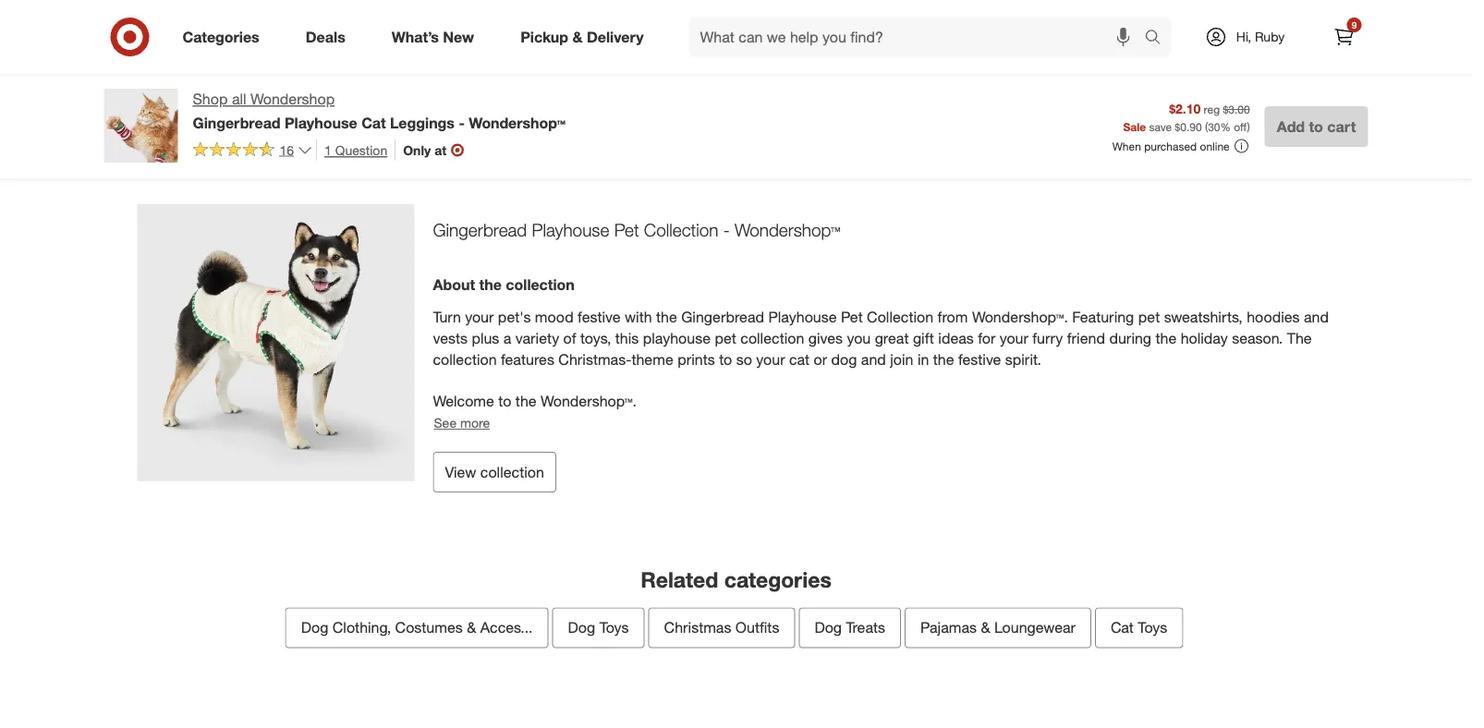 Task type: vqa. For each thing, say whether or not it's contained in the screenshot.
content to the right
no



Task type: describe. For each thing, give the bounding box(es) containing it.
ruby
[[1255, 29, 1285, 45]]

$
[[1175, 119, 1180, 133]]

1 vertical spatial gingerbread
[[433, 219, 527, 240]]

pet inside turn your pet's mood festive with the gingerbread playhouse pet collection from wondershop™. featuring pet sweatshirts, hoodies and vests plus a variety of toys, this playhouse pet collection gives you great gift ideas for your furry friend during the holiday season. the collection features christmas-theme prints to so your cat or dog and join in the festive spirit.
[[841, 308, 863, 326]]

0 horizontal spatial festive
[[578, 308, 621, 326]]

variety
[[516, 329, 559, 347]]

you
[[847, 329, 871, 347]]

30
[[1208, 119, 1220, 133]]

$3.00
[[1223, 102, 1250, 116]]

shop
[[193, 90, 228, 108]]

16 link
[[193, 139, 312, 162]]

& for pickup
[[573, 28, 583, 46]]

playhouse
[[643, 329, 711, 347]]

plus
[[472, 329, 499, 347]]

off
[[1234, 119, 1247, 133]]

cat
[[789, 350, 810, 368]]

pajamas & loungewear
[[920, 619, 1076, 637]]

about the collection
[[433, 276, 574, 294]]

1 horizontal spatial festive
[[958, 350, 1001, 368]]

the right during
[[1156, 329, 1177, 347]]

0 horizontal spatial pet
[[715, 329, 736, 347]]

the up the 'playhouse'
[[656, 308, 677, 326]]

what's new link
[[376, 17, 497, 57]]

welcome
[[433, 392, 494, 410]]

shop all wondershop gingerbread playhouse cat leggings - wondershop™
[[193, 90, 566, 132]]

this
[[615, 329, 639, 347]]

$2.10
[[1169, 100, 1201, 116]]

mood
[[535, 308, 574, 326]]

hi, ruby
[[1236, 29, 1285, 45]]

featuring
[[1072, 308, 1134, 326]]

or
[[814, 350, 827, 368]]

cat toys link
[[1095, 608, 1183, 649]]

holiday
[[1181, 329, 1228, 347]]

collection up cat
[[741, 329, 804, 347]]

season.
[[1232, 329, 1283, 347]]

playhouse inside turn your pet's mood festive with the gingerbread playhouse pet collection from wondershop™. featuring pet sweatshirts, hoodies and vests plus a variety of toys, this playhouse pet collection gives you great gift ideas for your furry friend during the holiday season. the collection features christmas-theme prints to so your cat or dog and join in the festive spirit.
[[768, 308, 837, 326]]

pickup & delivery link
[[505, 17, 667, 57]]

categories link
[[167, 17, 283, 57]]

clothing,
[[333, 619, 391, 637]]

1 horizontal spatial your
[[756, 350, 785, 368]]

of
[[563, 329, 576, 347]]

at
[[434, 142, 446, 158]]

0 horizontal spatial &
[[467, 619, 476, 637]]

collection right view
[[480, 463, 544, 481]]

see more
[[434, 415, 490, 431]]

reg
[[1204, 102, 1220, 116]]

save
[[1149, 119, 1172, 133]]

pajamas
[[920, 619, 977, 637]]

9 link
[[1324, 17, 1365, 57]]

1 vertical spatial wondershop™
[[735, 219, 841, 240]]

great
[[875, 329, 909, 347]]

friend
[[1067, 329, 1105, 347]]

- inside shop all wondershop gingerbread playhouse cat leggings - wondershop™
[[459, 114, 465, 132]]

(
[[1205, 119, 1208, 133]]

the right "in"
[[933, 350, 954, 368]]

1 vertical spatial playhouse
[[532, 219, 609, 240]]

with
[[625, 308, 652, 326]]

0 vertical spatial pet
[[614, 219, 639, 240]]

0 horizontal spatial and
[[861, 350, 886, 368]]

1 horizontal spatial pet
[[1138, 308, 1160, 326]]

gift
[[913, 329, 934, 347]]

what's
[[392, 28, 439, 46]]

categories
[[724, 567, 832, 592]]

christmas-
[[558, 350, 632, 368]]

pajamas & loungewear link
[[905, 608, 1091, 649]]

1 horizontal spatial -
[[723, 219, 730, 240]]

turn
[[433, 308, 461, 326]]

toys,
[[580, 329, 611, 347]]

spirit.
[[1005, 350, 1042, 368]]

9
[[1352, 19, 1357, 30]]

dog for dog toys
[[568, 619, 595, 637]]

gingerbread playhouse pet collection - wondershop™
[[433, 219, 841, 240]]

features
[[501, 350, 554, 368]]

1 question link
[[316, 139, 387, 161]]

collection up mood
[[506, 276, 574, 294]]

what's new
[[392, 28, 474, 46]]

only
[[403, 142, 431, 158]]

when purchased online
[[1112, 139, 1230, 153]]

pet's
[[498, 308, 531, 326]]

dog toys
[[568, 619, 629, 637]]

16
[[280, 142, 294, 158]]

the
[[1287, 329, 1312, 347]]

0 vertical spatial collection
[[644, 219, 718, 240]]



Task type: locate. For each thing, give the bounding box(es) containing it.
1 vertical spatial wondershop™.
[[541, 392, 637, 410]]

and up the
[[1304, 308, 1329, 326]]

2 vertical spatial gingerbread
[[681, 308, 764, 326]]

sweatshirts,
[[1164, 308, 1243, 326]]

1 horizontal spatial wondershop™.
[[972, 308, 1068, 326]]

0 horizontal spatial playhouse
[[285, 114, 357, 132]]

gingerbread up about the collection
[[433, 219, 527, 240]]

the
[[479, 276, 502, 294], [656, 308, 677, 326], [1156, 329, 1177, 347], [933, 350, 954, 368], [516, 392, 537, 410]]

1 horizontal spatial toys
[[1138, 619, 1167, 637]]

cat right loungewear
[[1111, 619, 1134, 637]]

add to cart
[[213, 30, 272, 44], [505, 30, 564, 44], [797, 30, 856, 44], [1089, 30, 1148, 44], [1277, 117, 1356, 135]]

costumes
[[395, 619, 463, 637]]

dog toys link
[[552, 608, 645, 649]]

about
[[433, 276, 475, 294]]

0 vertical spatial festive
[[578, 308, 621, 326]]

1 vertical spatial your
[[1000, 329, 1028, 347]]

2 vertical spatial your
[[756, 350, 785, 368]]

2 vertical spatial playhouse
[[768, 308, 837, 326]]

2 horizontal spatial &
[[981, 619, 990, 637]]

0 horizontal spatial your
[[465, 308, 494, 326]]

pet up with
[[614, 219, 639, 240]]

pet up so
[[715, 329, 736, 347]]

wondershop™. inside turn your pet's mood festive with the gingerbread playhouse pet collection from wondershop™. featuring pet sweatshirts, hoodies and vests plus a variety of toys, this playhouse pet collection gives you great gift ideas for your furry friend during the holiday season. the collection features christmas-theme prints to so your cat or dog and join in the festive spirit.
[[972, 308, 1068, 326]]

dog clothing, costumes & acces... link
[[285, 608, 549, 649]]

gingerbread up so
[[681, 308, 764, 326]]

only at
[[403, 142, 446, 158]]

toys for dog toys
[[599, 619, 629, 637]]

outfits
[[736, 619, 779, 637]]

cat up question
[[361, 114, 386, 132]]

ideas
[[938, 329, 974, 347]]

0 horizontal spatial wondershop™
[[469, 114, 566, 132]]

$2.10 reg $3.00 sale save $ 0.90 ( 30 % off )
[[1123, 100, 1250, 133]]

1 horizontal spatial wondershop™
[[735, 219, 841, 240]]

0 vertical spatial your
[[465, 308, 494, 326]]

question
[[335, 142, 387, 158]]

1 vertical spatial -
[[723, 219, 730, 240]]

wondershop™. up furry
[[972, 308, 1068, 326]]

0 vertical spatial -
[[459, 114, 465, 132]]

sale
[[1123, 119, 1146, 133]]

1 horizontal spatial collection
[[867, 308, 934, 326]]

1 question
[[324, 142, 387, 158]]

0 vertical spatial and
[[1304, 308, 1329, 326]]

dog treats
[[815, 619, 885, 637]]

vests
[[433, 329, 468, 347]]

1 horizontal spatial dog
[[568, 619, 595, 637]]

0 horizontal spatial wondershop™.
[[541, 392, 637, 410]]

0 horizontal spatial -
[[459, 114, 465, 132]]

1 horizontal spatial &
[[573, 28, 583, 46]]

toys
[[599, 619, 629, 637], [1138, 619, 1167, 637]]

1 horizontal spatial playhouse
[[532, 219, 609, 240]]

1 toys from the left
[[599, 619, 629, 637]]

-
[[459, 114, 465, 132], [723, 219, 730, 240]]

to inside turn your pet's mood festive with the gingerbread playhouse pet collection from wondershop™. featuring pet sweatshirts, hoodies and vests plus a variety of toys, this playhouse pet collection gives you great gift ideas for your furry friend during the holiday season. the collection features christmas-theme prints to so your cat or dog and join in the festive spirit.
[[719, 350, 732, 368]]

& left acces...
[[467, 619, 476, 637]]

gingerbread
[[193, 114, 280, 132], [433, 219, 527, 240], [681, 308, 764, 326]]

christmas
[[664, 619, 731, 637]]

0 vertical spatial pet
[[1138, 308, 1160, 326]]

view collection
[[445, 463, 544, 481]]

the down 'features'
[[516, 392, 537, 410]]

during
[[1109, 329, 1152, 347]]

pet up during
[[1138, 308, 1160, 326]]

playhouse inside shop all wondershop gingerbread playhouse cat leggings - wondershop™
[[285, 114, 357, 132]]

0 vertical spatial wondershop™.
[[972, 308, 1068, 326]]

1
[[324, 142, 332, 158]]

playhouse up 1
[[285, 114, 357, 132]]

wondershop™. down christmas-
[[541, 392, 637, 410]]

festive up toys, on the left top of page
[[578, 308, 621, 326]]

1 horizontal spatial cat
[[1111, 619, 1134, 637]]

loungewear
[[994, 619, 1076, 637]]

search button
[[1136, 17, 1181, 61]]

cat inside shop all wondershop gingerbread playhouse cat leggings - wondershop™
[[361, 114, 386, 132]]

cat toys
[[1111, 619, 1167, 637]]

pet
[[1138, 308, 1160, 326], [715, 329, 736, 347]]

0 horizontal spatial gingerbread
[[193, 114, 280, 132]]

dog treats link
[[799, 608, 901, 649]]

for
[[978, 329, 996, 347]]

0 vertical spatial gingerbread
[[193, 114, 280, 132]]

What can we help you find? suggestions appear below search field
[[689, 17, 1149, 57]]

related categories
[[641, 567, 832, 592]]

1 vertical spatial pet
[[715, 329, 736, 347]]

gingerbread inside shop all wondershop gingerbread playhouse cat leggings - wondershop™
[[193, 114, 280, 132]]

acces...
[[480, 619, 533, 637]]

more
[[460, 415, 490, 431]]

dog right acces...
[[568, 619, 595, 637]]

playhouse up "gives"
[[768, 308, 837, 326]]

gives
[[808, 329, 843, 347]]

&
[[573, 28, 583, 46], [467, 619, 476, 637], [981, 619, 990, 637]]

1 horizontal spatial pet
[[841, 308, 863, 326]]

a
[[503, 329, 511, 347]]

your up spirit.
[[1000, 329, 1028, 347]]

hi,
[[1236, 29, 1251, 45]]

dog
[[831, 350, 857, 368]]

0 vertical spatial playhouse
[[285, 114, 357, 132]]

categories
[[183, 28, 259, 46]]

welcome to the wondershop™.
[[433, 392, 637, 410]]

dog for dog treats
[[815, 619, 842, 637]]

collection inside turn your pet's mood festive with the gingerbread playhouse pet collection from wondershop™. featuring pet sweatshirts, hoodies and vests plus a variety of toys, this playhouse pet collection gives you great gift ideas for your furry friend during the holiday season. the collection features christmas-theme prints to so your cat or dog and join in the festive spirit.
[[867, 308, 934, 326]]

all
[[232, 90, 246, 108]]

see
[[434, 415, 457, 431]]

pet up you in the right of the page
[[841, 308, 863, 326]]

%
[[1220, 119, 1231, 133]]

collection down vests
[[433, 350, 497, 368]]

dog left "clothing,"
[[301, 619, 328, 637]]

2 horizontal spatial dog
[[815, 619, 842, 637]]

the right about
[[479, 276, 502, 294]]

playhouse up about the collection
[[532, 219, 609, 240]]

purchased
[[1144, 139, 1197, 153]]

add
[[213, 30, 234, 44], [505, 30, 526, 44], [797, 30, 818, 44], [1089, 30, 1110, 44], [1277, 117, 1305, 135]]

2 toys from the left
[[1138, 619, 1167, 637]]

playhouse
[[285, 114, 357, 132], [532, 219, 609, 240], [768, 308, 837, 326]]

christmas outfits
[[664, 619, 779, 637]]

dog
[[301, 619, 328, 637], [568, 619, 595, 637], [815, 619, 842, 637]]

dog for dog clothing, costumes & acces...
[[301, 619, 328, 637]]

from
[[938, 308, 968, 326]]

wondershop
[[250, 90, 335, 108]]

3 dog from the left
[[815, 619, 842, 637]]

search
[[1136, 30, 1181, 48]]

gingerbread down all
[[193, 114, 280, 132]]

0 horizontal spatial pet
[[614, 219, 639, 240]]

deals link
[[290, 17, 369, 57]]

1 vertical spatial collection
[[867, 308, 934, 326]]

& right pajamas
[[981, 619, 990, 637]]

1 vertical spatial cat
[[1111, 619, 1134, 637]]

0 horizontal spatial toys
[[599, 619, 629, 637]]

your right so
[[756, 350, 785, 368]]

cart
[[251, 30, 272, 44], [543, 30, 564, 44], [835, 30, 856, 44], [1127, 30, 1148, 44], [1327, 117, 1356, 135]]

2 dog from the left
[[568, 619, 595, 637]]

0 horizontal spatial dog
[[301, 619, 328, 637]]

& for pajamas
[[981, 619, 990, 637]]

0 vertical spatial cat
[[361, 114, 386, 132]]

online
[[1200, 139, 1230, 153]]

in
[[918, 350, 929, 368]]

gingerbread inside turn your pet's mood festive with the gingerbread playhouse pet collection from wondershop™. featuring pet sweatshirts, hoodies and vests plus a variety of toys, this playhouse pet collection gives you great gift ideas for your furry friend during the holiday season. the collection features christmas-theme prints to so your cat or dog and join in the festive spirit.
[[681, 308, 764, 326]]

add to cart button
[[205, 23, 281, 52], [497, 23, 573, 52], [789, 23, 865, 52], [1081, 23, 1157, 52], [1265, 106, 1368, 147]]

0 vertical spatial wondershop™
[[469, 114, 566, 132]]

wondershop™.
[[972, 308, 1068, 326], [541, 392, 637, 410]]

1 vertical spatial and
[[861, 350, 886, 368]]

& inside "link"
[[573, 28, 583, 46]]

0 horizontal spatial cat
[[361, 114, 386, 132]]

your up plus
[[465, 308, 494, 326]]

leggings
[[390, 114, 455, 132]]

christmas outfits link
[[648, 608, 795, 649]]

1 horizontal spatial and
[[1304, 308, 1329, 326]]

2 horizontal spatial your
[[1000, 329, 1028, 347]]

wondershop™ inside shop all wondershop gingerbread playhouse cat leggings - wondershop™
[[469, 114, 566, 132]]

)
[[1247, 119, 1250, 133]]

so
[[736, 350, 752, 368]]

toys for cat toys
[[1138, 619, 1167, 637]]

collection
[[506, 276, 574, 294], [741, 329, 804, 347], [433, 350, 497, 368], [480, 463, 544, 481]]

image of gingerbread playhouse cat leggings - wondershop™ image
[[104, 89, 178, 163]]

dog left treats on the bottom right of page
[[815, 619, 842, 637]]

& right the pickup
[[573, 28, 583, 46]]

0.90
[[1180, 119, 1202, 133]]

pickup
[[520, 28, 568, 46]]

1 dog from the left
[[301, 619, 328, 637]]

2 horizontal spatial playhouse
[[768, 308, 837, 326]]

and down you in the right of the page
[[861, 350, 886, 368]]

treats
[[846, 619, 885, 637]]

turn your pet's mood festive with the gingerbread playhouse pet collection from wondershop™. featuring pet sweatshirts, hoodies and vests plus a variety of toys, this playhouse pet collection gives you great gift ideas for your furry friend during the holiday season. the collection features christmas-theme prints to so your cat or dog and join in the festive spirit.
[[433, 308, 1329, 368]]

2 horizontal spatial gingerbread
[[681, 308, 764, 326]]

related
[[641, 567, 718, 592]]

festive
[[578, 308, 621, 326], [958, 350, 1001, 368]]

festive down for
[[958, 350, 1001, 368]]

0 horizontal spatial collection
[[644, 219, 718, 240]]

to
[[237, 30, 248, 44], [529, 30, 540, 44], [821, 30, 832, 44], [1113, 30, 1124, 44], [1309, 117, 1323, 135], [719, 350, 732, 368], [498, 392, 511, 410]]

1 vertical spatial pet
[[841, 308, 863, 326]]

pet
[[614, 219, 639, 240], [841, 308, 863, 326]]

when
[[1112, 139, 1141, 153]]

dog clothing, costumes & acces...
[[301, 619, 533, 637]]

prints
[[678, 350, 715, 368]]

1 vertical spatial festive
[[958, 350, 1001, 368]]

1 horizontal spatial gingerbread
[[433, 219, 527, 240]]



